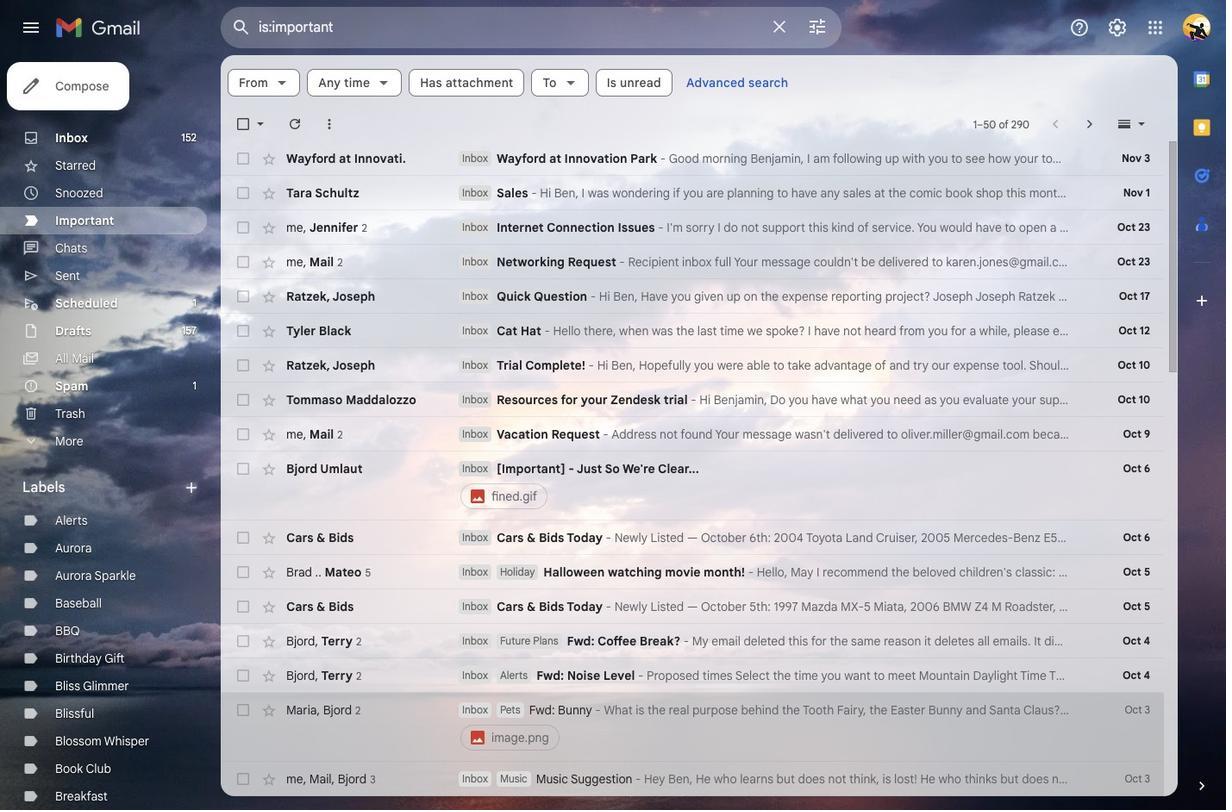 Task type: describe. For each thing, give the bounding box(es) containing it.
fwd: for fwd: coffee break? -
[[567, 634, 595, 649]]

please
[[1073, 185, 1110, 201]]

vacation
[[497, 427, 548, 442]]

cell for oct 3
[[459, 702, 1078, 754]]

oct 4 for fwd: noise level -
[[1123, 669, 1150, 682]]

5 inside brad .. mateo 5
[[365, 566, 371, 579]]

, for fwd: coffee break? -
[[315, 633, 318, 649]]

inbox inside inbox wayford at innovation park -
[[462, 152, 488, 165]]

birthday gift
[[55, 651, 124, 667]]

cat
[[497, 323, 517, 339]]

nov for i
[[1123, 186, 1143, 199]]

1 vertical spatial the
[[676, 323, 694, 339]]

13 row from the top
[[221, 590, 1164, 624]]

maria , bjord 2
[[286, 702, 361, 718]]

aurora link
[[55, 541, 92, 556]]

& up ..
[[316, 530, 325, 546]]

- up your
[[589, 358, 594, 373]]

inbox inside inbox trial complete! -
[[462, 359, 488, 372]]

3 row from the top
[[221, 210, 1164, 245]]

row containing bjord umlaut
[[221, 452, 1164, 521]]

cell for oct 6
[[459, 460, 1078, 512]]

cars & bids for oct 5
[[286, 599, 354, 615]]

advanced
[[686, 75, 745, 91]]

music suggestion -
[[536, 772, 644, 787]]

starred link
[[55, 158, 96, 173]]

trial
[[497, 358, 522, 373]]

oct 4 for fwd: coffee break? -
[[1123, 635, 1150, 648]]

search mail image
[[226, 12, 257, 43]]

17 row from the top
[[221, 762, 1164, 797]]

trash
[[55, 406, 85, 422]]

- right the question
[[590, 289, 596, 304]]

- right issues
[[658, 220, 664, 235]]

refresh image
[[286, 116, 304, 133]]

heard
[[864, 323, 896, 339]]

- left hi
[[531, 185, 537, 201]]

future
[[500, 635, 530, 648]]

just
[[577, 461, 602, 477]]

trash link
[[55, 406, 85, 422]]

hat
[[521, 323, 541, 339]]

fwd: noise level -
[[536, 668, 647, 684]]

2 for inbox networking request -
[[337, 256, 343, 269]]

me down tara
[[286, 219, 303, 235]]

2 for fwd: noise level -
[[356, 670, 362, 682]]

inbox trial complete! -
[[462, 358, 597, 373]]

1 wayford from the left
[[286, 151, 336, 166]]

- up so
[[603, 427, 609, 442]]

row containing tara schultz
[[221, 176, 1226, 210]]

birthday
[[55, 651, 102, 667]]

question
[[534, 289, 587, 304]]

cars up 'future' on the left
[[497, 599, 524, 615]]

inbox inside the labels navigation
[[55, 130, 88, 146]]

sparkle
[[94, 568, 136, 584]]

blossom whisper link
[[55, 734, 149, 749]]

cars up brad
[[286, 530, 313, 546]]

chats
[[55, 241, 87, 256]]

support image
[[1069, 17, 1090, 38]]

wayford at innovati.
[[286, 151, 406, 166]]

baseball
[[55, 596, 102, 611]]

inbox inside the inbox cat hat - hello there, when was the last time we spoke? i have not heard from you for a while, please email me back and let me know
[[462, 324, 488, 337]]

last
[[697, 323, 717, 339]]

10 for trial complete!
[[1139, 359, 1150, 372]]

month?
[[1029, 185, 1070, 201]]

level
[[603, 668, 635, 684]]

holiday
[[500, 566, 535, 579]]

11 row from the top
[[221, 521, 1164, 555]]

tara
[[286, 185, 312, 201]]

inbox inside inbox networking request -
[[462, 255, 488, 268]]

alerts link
[[55, 513, 88, 529]]

me left know!
[[1130, 185, 1147, 201]]

1 horizontal spatial let
[[1158, 323, 1172, 339]]

oct 23 for -
[[1117, 255, 1150, 268]]

issues
[[618, 220, 655, 235]]

from
[[239, 75, 268, 91]]

1 left 50 at the right of the page
[[973, 118, 977, 131]]

cars up holiday
[[497, 530, 524, 546]]

152
[[181, 131, 197, 144]]

inbox inside inbox [important] - just so we're clear...
[[462, 462, 488, 475]]

1 down the 157
[[193, 379, 197, 392]]

zendesk
[[611, 392, 661, 408]]

mateo
[[325, 564, 362, 580]]

maria
[[286, 702, 317, 718]]

me left know
[[1175, 323, 1192, 339]]

main menu image
[[21, 17, 41, 38]]

clear...
[[658, 461, 699, 477]]

inbox networking request -
[[462, 254, 628, 270]]

alerts inside the labels navigation
[[55, 513, 88, 529]]

- down issues
[[619, 254, 625, 270]]

watching
[[608, 565, 662, 580]]

know!
[[1150, 185, 1181, 201]]

1 vertical spatial have
[[814, 323, 840, 339]]

blossom whisper
[[55, 734, 149, 749]]

important link
[[55, 213, 114, 228]]

- up watching
[[606, 530, 611, 546]]

- up coffee
[[606, 599, 611, 615]]

me , mail , bjord 3
[[286, 771, 376, 787]]

cars down brad
[[286, 599, 313, 615]]

, for fwd: noise level -
[[315, 668, 318, 683]]

while,
[[979, 323, 1011, 339]]

this
[[1006, 185, 1026, 201]]

bids down mateo
[[329, 599, 354, 615]]

me down "tommaso"
[[286, 426, 303, 442]]

oct 10 for trial complete!
[[1118, 359, 1150, 372]]

is unread button
[[596, 69, 673, 97]]

attachment
[[446, 75, 513, 91]]

today for oct 5
[[567, 599, 603, 615]]

not
[[843, 323, 861, 339]]

23 for issues
[[1138, 221, 1150, 234]]

inbox cars & bids today - for oct 5
[[462, 599, 614, 615]]

today for oct 6
[[567, 530, 603, 546]]

me , jennifer 2
[[286, 219, 367, 235]]

oct 6 for bjord umlaut
[[1123, 462, 1150, 475]]

brad
[[286, 564, 312, 580]]

oct 10 for resources for your zendesk trial
[[1118, 393, 1150, 406]]

ta
[[1215, 185, 1226, 201]]

club
[[86, 761, 111, 777]]

starred
[[55, 158, 96, 173]]

5 for halloween watching movie month! -
[[1144, 566, 1150, 579]]

tyler black
[[286, 323, 351, 339]]

sent link
[[55, 268, 80, 284]]

more button
[[0, 428, 207, 455]]

- right hat
[[544, 323, 550, 339]]

scheduled link
[[55, 296, 118, 311]]

Search mail text field
[[259, 19, 759, 36]]

future plans
[[500, 635, 558, 648]]

0 vertical spatial you
[[683, 185, 703, 201]]

oct 23 for issues
[[1117, 221, 1150, 234]]

me down the me , jennifer 2
[[286, 254, 303, 269]]

1 50 of 290
[[973, 118, 1030, 131]]

0 vertical spatial have
[[791, 185, 817, 201]]

2 horizontal spatial at
[[874, 185, 885, 201]]

a
[[970, 323, 976, 339]]

row containing tyler black
[[221, 314, 1226, 348]]

23 for -
[[1138, 255, 1150, 268]]

compose
[[55, 78, 109, 94]]

inbox vacation request -
[[462, 427, 612, 442]]

gift
[[104, 651, 124, 667]]

6 for bjord umlaut
[[1144, 462, 1150, 475]]

14 row from the top
[[221, 624, 1164, 659]]

labels heading
[[22, 479, 183, 497]]

all
[[55, 351, 69, 366]]

innovation
[[564, 151, 627, 166]]

has attachment button
[[409, 69, 525, 97]]

book
[[946, 185, 973, 201]]

aurora sparkle link
[[55, 568, 136, 584]]

bids up mateo
[[329, 530, 354, 546]]

1 up the 157
[[193, 297, 197, 310]]

book club link
[[55, 761, 111, 777]]

labels navigation
[[0, 55, 221, 811]]

fwd: for fwd: noise level -
[[536, 668, 564, 684]]

know
[[1195, 323, 1224, 339]]

toggle split pane mode image
[[1116, 116, 1133, 133]]

- right suggestion
[[635, 772, 641, 787]]

1 vertical spatial was
[[652, 323, 673, 339]]

sales
[[843, 185, 871, 201]]

unread
[[620, 75, 661, 91]]

has attachment
[[420, 75, 513, 91]]

older image
[[1081, 116, 1099, 133]]

clear search image
[[762, 9, 797, 44]]

bjord , terry 2 for fwd: coffee break?
[[286, 633, 362, 649]]

oct 12
[[1119, 324, 1150, 337]]

all mail
[[55, 351, 94, 366]]

me down maria
[[286, 771, 303, 787]]

best,
[[1185, 185, 1212, 201]]

there,
[[584, 323, 616, 339]]

oct 9
[[1123, 428, 1150, 441]]



Task type: vqa. For each thing, say whether or not it's contained in the screenshot.


Task type: locate. For each thing, give the bounding box(es) containing it.
email
[[1053, 323, 1082, 339]]

2 up maria , bjord 2 at the left of page
[[356, 670, 362, 682]]

trial
[[664, 392, 688, 408]]

internet
[[497, 220, 544, 235]]

2 aurora from the top
[[55, 568, 92, 584]]

wayford up sales
[[497, 151, 546, 166]]

1 vertical spatial me , mail 2
[[286, 426, 343, 442]]

snoozed link
[[55, 185, 103, 201]]

4 for fwd: noise level -
[[1144, 669, 1150, 682]]

me
[[1130, 185, 1147, 201], [286, 219, 303, 235], [286, 254, 303, 269], [1085, 323, 1102, 339], [1175, 323, 1192, 339], [286, 426, 303, 442], [286, 771, 303, 787]]

shop
[[976, 185, 1003, 201]]

0 horizontal spatial let
[[1113, 185, 1127, 201]]

alerts up 'aurora' link
[[55, 513, 88, 529]]

joseph for quick
[[332, 289, 375, 304]]

me , mail 2 for vacation request
[[286, 426, 343, 442]]

1 joseph from the top
[[332, 289, 375, 304]]

2 right maria
[[355, 704, 361, 717]]

is
[[607, 75, 617, 91]]

request for networking request
[[568, 254, 616, 270]]

ratzek, joseph for trial
[[286, 358, 375, 373]]

5
[[1144, 566, 1150, 579], [365, 566, 371, 579], [1144, 600, 1150, 613]]

and
[[1135, 323, 1155, 339]]

1 cell from the top
[[459, 460, 1078, 512]]

me , mail 2
[[286, 254, 343, 269], [286, 426, 343, 442]]

7 row from the top
[[221, 348, 1164, 383]]

cars & bids for oct 6
[[286, 530, 354, 546]]

4 row from the top
[[221, 245, 1164, 279]]

0 horizontal spatial i
[[582, 185, 585, 201]]

bbq link
[[55, 623, 80, 639]]

fwd: up noise
[[567, 634, 595, 649]]

1 vertical spatial oct 10
[[1118, 393, 1150, 406]]

planning
[[727, 185, 774, 201]]

2 for fwd: coffee break? -
[[356, 635, 362, 648]]

0 horizontal spatial at
[[339, 151, 351, 166]]

aurora sparkle
[[55, 568, 136, 584]]

1 4 from the top
[[1144, 635, 1150, 648]]

oct 17
[[1119, 290, 1150, 303]]

i right the spoke?
[[808, 323, 811, 339]]

mail for music suggestion -
[[309, 771, 332, 787]]

10 up 9
[[1139, 393, 1150, 406]]

1 vertical spatial 10
[[1139, 393, 1150, 406]]

oct 3 for 2
[[1125, 704, 1150, 717]]

today up the 'halloween'
[[567, 530, 603, 546]]

[important]
[[497, 461, 565, 477]]

, for music suggestion -
[[303, 771, 306, 787]]

1 6 from the top
[[1144, 462, 1150, 475]]

mail down the me , jennifer 2
[[309, 254, 334, 269]]

has
[[420, 75, 442, 91]]

tab list
[[1178, 55, 1226, 748]]

for left your
[[561, 392, 578, 408]]

oct 23 down nov 1
[[1117, 221, 1150, 234]]

& up future plans
[[527, 599, 536, 615]]

2 for inbox vacation request -
[[337, 428, 343, 441]]

17
[[1140, 290, 1150, 303]]

today down the 'halloween'
[[567, 599, 603, 615]]

1 oct 5 from the top
[[1123, 566, 1150, 579]]

at left innovati.
[[339, 151, 351, 166]]

1 vertical spatial oct 23
[[1117, 255, 1150, 268]]

0 vertical spatial inbox cars & bids today -
[[462, 530, 614, 546]]

2 oct 6 from the top
[[1123, 531, 1150, 544]]

music for music suggestion -
[[536, 772, 568, 787]]

oct 23 up oct 17
[[1117, 255, 1150, 268]]

me , mail 2 for networking request
[[286, 254, 343, 269]]

2 oct 5 from the top
[[1123, 600, 1150, 613]]

bids
[[329, 530, 354, 546], [539, 530, 564, 546], [329, 599, 354, 615], [539, 599, 564, 615]]

0 vertical spatial ratzek, joseph
[[286, 289, 375, 304]]

2 cars & bids from the top
[[286, 599, 354, 615]]

inbox link
[[55, 130, 88, 146]]

music down image.png
[[500, 773, 527, 786]]

, down ..
[[315, 633, 318, 649]]

fwd: left noise
[[536, 668, 564, 684]]

2 oct 10 from the top
[[1118, 393, 1150, 406]]

1 vertical spatial 23
[[1138, 255, 1150, 268]]

if
[[673, 185, 680, 201]]

1 aurora from the top
[[55, 541, 92, 556]]

bliss
[[55, 679, 80, 694]]

bids up the 'halloween'
[[539, 530, 564, 546]]

1 row from the top
[[221, 141, 1164, 176]]

1 vertical spatial oct 6
[[1123, 531, 1150, 544]]

8 row from the top
[[221, 383, 1164, 417]]

1 vertical spatial cars & bids
[[286, 599, 354, 615]]

2 4 from the top
[[1144, 669, 1150, 682]]

comic
[[909, 185, 942, 201]]

any
[[820, 185, 840, 201]]

brad .. mateo 5
[[286, 564, 371, 580]]

0 vertical spatial aurora
[[55, 541, 92, 556]]

0 vertical spatial oct 4
[[1123, 635, 1150, 648]]

1 vertical spatial 6
[[1144, 531, 1150, 544]]

0 horizontal spatial wayford
[[286, 151, 336, 166]]

cell containing fwd: bunny
[[459, 702, 1078, 754]]

None checkbox
[[235, 116, 252, 133], [235, 185, 252, 202], [235, 254, 252, 271], [235, 322, 252, 340], [235, 357, 252, 374], [235, 426, 252, 443], [235, 460, 252, 478], [235, 564, 252, 581], [235, 598, 252, 616], [235, 633, 252, 650], [235, 702, 252, 719], [235, 771, 252, 788], [235, 116, 252, 133], [235, 185, 252, 202], [235, 254, 252, 271], [235, 322, 252, 340], [235, 357, 252, 374], [235, 426, 252, 443], [235, 460, 252, 478], [235, 564, 252, 581], [235, 598, 252, 616], [235, 633, 252, 650], [235, 702, 252, 719], [235, 771, 252, 788]]

1 vertical spatial aurora
[[55, 568, 92, 584]]

0 vertical spatial cell
[[459, 460, 1078, 512]]

terry for fwd: coffee break? -
[[321, 633, 353, 649]]

fwd: bunny -
[[529, 703, 604, 718]]

plans
[[533, 635, 558, 648]]

oct 4
[[1123, 635, 1150, 648], [1123, 669, 1150, 682]]

oct 10 down oct 12
[[1118, 359, 1150, 372]]

290
[[1011, 118, 1030, 131]]

blissful link
[[55, 706, 94, 722]]

important
[[55, 213, 114, 228]]

- right bunny
[[595, 703, 601, 718]]

2 wayford from the left
[[497, 151, 546, 166]]

, down "tommaso"
[[303, 426, 306, 442]]

1 horizontal spatial wayford
[[497, 151, 546, 166]]

, for inbox networking request -
[[303, 254, 306, 269]]

ratzek, joseph down black
[[286, 358, 375, 373]]

bliss glimmer
[[55, 679, 129, 694]]

1 vertical spatial nov
[[1123, 186, 1143, 199]]

1 me , mail 2 from the top
[[286, 254, 343, 269]]

1 vertical spatial i
[[808, 323, 811, 339]]

terry for fwd: noise level -
[[321, 668, 353, 683]]

alerts inside row
[[500, 669, 528, 682]]

1 ratzek, joseph from the top
[[286, 289, 375, 304]]

1 vertical spatial today
[[567, 599, 603, 615]]

157
[[182, 324, 197, 337]]

all mail link
[[55, 351, 94, 366]]

row
[[221, 141, 1164, 176], [221, 176, 1226, 210], [221, 210, 1164, 245], [221, 245, 1164, 279], [221, 279, 1164, 314], [221, 314, 1226, 348], [221, 348, 1164, 383], [221, 383, 1164, 417], [221, 417, 1164, 452], [221, 452, 1164, 521], [221, 521, 1164, 555], [221, 555, 1164, 590], [221, 590, 1164, 624], [221, 624, 1164, 659], [221, 659, 1164, 693], [221, 693, 1164, 762], [221, 762, 1164, 797]]

2 down mateo
[[356, 635, 362, 648]]

0 horizontal spatial for
[[561, 392, 578, 408]]

2 23 from the top
[[1138, 255, 1150, 268]]

ratzek, up "tommaso"
[[286, 358, 330, 373]]

0 vertical spatial fwd:
[[567, 634, 595, 649]]

nov down toggle split pane mode icon
[[1122, 152, 1142, 165]]

10 down and
[[1139, 359, 1150, 372]]

at up hi
[[549, 151, 561, 166]]

23 up 17
[[1138, 255, 1150, 268]]

noise
[[567, 668, 600, 684]]

1 vertical spatial you
[[928, 323, 948, 339]]

inbox cars & bids today - up holiday
[[462, 530, 614, 546]]

2 me , mail 2 from the top
[[286, 426, 343, 442]]

2 inside the me , jennifer 2
[[362, 221, 367, 234]]

0 vertical spatial alerts
[[55, 513, 88, 529]]

1 oct 10 from the top
[[1118, 359, 1150, 372]]

0 vertical spatial 10
[[1139, 359, 1150, 372]]

1 10 from the top
[[1139, 359, 1150, 372]]

1 terry from the top
[[321, 633, 353, 649]]

cell containing [important] - just so we're clear...
[[459, 460, 1078, 512]]

oct 3
[[1125, 704, 1150, 717], [1125, 773, 1150, 786]]

0 vertical spatial was
[[588, 185, 609, 201]]

1 vertical spatial let
[[1158, 323, 1172, 339]]

labels
[[22, 479, 65, 497]]

2 right jennifer
[[362, 221, 367, 234]]

2 6 from the top
[[1144, 531, 1150, 544]]

2 bjord , terry 2 from the top
[[286, 668, 362, 683]]

fwd: for fwd: bunny -
[[529, 703, 555, 718]]

music for music
[[500, 773, 527, 786]]

cars & bids up ..
[[286, 530, 354, 546]]

1 horizontal spatial alerts
[[500, 669, 528, 682]]

2 up umlaut
[[337, 428, 343, 441]]

back
[[1105, 323, 1131, 339]]

1 vertical spatial alerts
[[500, 669, 528, 682]]

2 down jennifer
[[337, 256, 343, 269]]

2 terry from the top
[[321, 668, 353, 683]]

0 horizontal spatial alerts
[[55, 513, 88, 529]]

mail for inbox vacation request -
[[309, 426, 334, 442]]

1 today from the top
[[567, 530, 603, 546]]

joseph up black
[[332, 289, 375, 304]]

nov for -
[[1122, 152, 1142, 165]]

- right the "park" in the top of the page
[[660, 151, 666, 166]]

2 inside maria , bjord 2
[[355, 704, 361, 717]]

&
[[316, 530, 325, 546], [527, 530, 536, 546], [316, 599, 325, 615], [527, 599, 536, 615]]

& down ..
[[316, 599, 325, 615]]

1 vertical spatial oct 5
[[1123, 600, 1150, 613]]

1 vertical spatial terry
[[321, 668, 353, 683]]

0 vertical spatial oct 23
[[1117, 221, 1150, 234]]

10
[[1139, 359, 1150, 372], [1139, 393, 1150, 406]]

1 vertical spatial joseph
[[332, 358, 375, 373]]

nov left know!
[[1123, 186, 1143, 199]]

inbox wayford at innovation park -
[[462, 151, 669, 166]]

0 vertical spatial for
[[951, 323, 966, 339]]

networking
[[497, 254, 565, 270]]

request for vacation request
[[551, 427, 600, 442]]

innovati.
[[354, 151, 406, 166]]

snoozed
[[55, 185, 103, 201]]

2 joseph from the top
[[332, 358, 375, 373]]

0 vertical spatial nov
[[1122, 152, 1142, 165]]

me , mail 2 down the me , jennifer 2
[[286, 254, 343, 269]]

search
[[749, 75, 788, 91]]

oct 5
[[1123, 566, 1150, 579], [1123, 600, 1150, 613]]

aurora down 'aurora' link
[[55, 568, 92, 584]]

0 vertical spatial me , mail 2
[[286, 254, 343, 269]]

alerts down 'future' on the left
[[500, 669, 528, 682]]

cars & bids
[[286, 530, 354, 546], [286, 599, 354, 615]]

whisper
[[104, 734, 149, 749]]

1 oct 6 from the top
[[1123, 462, 1150, 475]]

1 vertical spatial fwd:
[[536, 668, 564, 684]]

3 inside me , mail , bjord 3
[[370, 773, 376, 786]]

inbox inside inbox quick question -
[[462, 290, 488, 303]]

sales
[[497, 185, 528, 201]]

me left back
[[1085, 323, 1102, 339]]

0 vertical spatial oct 6
[[1123, 462, 1150, 475]]

fwd: right pets
[[529, 703, 555, 718]]

, for inbox internet connection issues -
[[303, 219, 306, 235]]

inbox inside the "inbox vacation request -"
[[462, 428, 488, 441]]

0 vertical spatial 4
[[1144, 635, 1150, 648]]

& up holiday
[[527, 530, 536, 546]]

ratzek, joseph up black
[[286, 289, 375, 304]]

1 cars & bids from the top
[[286, 530, 354, 546]]

i right ben, in the left top of the page
[[582, 185, 585, 201]]

23 down nov 1
[[1138, 221, 1150, 234]]

chats link
[[55, 241, 87, 256]]

glimmer
[[83, 679, 129, 694]]

2 inbox cars & bids today - from the top
[[462, 599, 614, 615]]

12
[[1140, 324, 1150, 337]]

row containing brad
[[221, 555, 1164, 590]]

0 vertical spatial terry
[[321, 633, 353, 649]]

compose button
[[7, 62, 130, 110]]

cell
[[459, 460, 1078, 512], [459, 702, 1078, 754]]

the left comic
[[888, 185, 906, 201]]

- left just
[[569, 461, 574, 477]]

1 horizontal spatial i
[[808, 323, 811, 339]]

0 vertical spatial joseph
[[332, 289, 375, 304]]

0 horizontal spatial time
[[344, 75, 370, 91]]

settings image
[[1107, 17, 1128, 38]]

mail down maria , bjord 2 at the left of page
[[309, 771, 332, 787]]

0 vertical spatial oct 5
[[1123, 566, 1150, 579]]

2 row from the top
[[221, 176, 1226, 210]]

inbox internet connection issues -
[[462, 220, 667, 235]]

mail down "tommaso"
[[309, 426, 334, 442]]

wayford up tara schultz
[[286, 151, 336, 166]]

music
[[536, 772, 568, 787], [500, 773, 527, 786]]

0 vertical spatial bjord , terry 2
[[286, 633, 362, 649]]

have right to
[[791, 185, 817, 201]]

music left suggestion
[[536, 772, 568, 787]]

terry
[[321, 633, 353, 649], [321, 668, 353, 683]]

terry up maria , bjord 2 at the left of page
[[321, 668, 353, 683]]

hello
[[553, 323, 581, 339]]

was
[[588, 185, 609, 201], [652, 323, 673, 339]]

fwd: inside cell
[[529, 703, 555, 718]]

16 row from the top
[[221, 693, 1164, 762]]

1 oct 23 from the top
[[1117, 221, 1150, 234]]

- right level
[[638, 668, 644, 684]]

oct 10 up oct 9
[[1118, 393, 1150, 406]]

bjord
[[286, 461, 317, 477], [286, 633, 315, 649], [286, 668, 315, 683], [323, 702, 352, 718], [338, 771, 367, 787]]

image.png
[[491, 730, 549, 746]]

you right if
[[683, 185, 703, 201]]

2 cell from the top
[[459, 702, 1078, 754]]

0 vertical spatial oct 3
[[1125, 704, 1150, 717]]

mail inside the labels navigation
[[72, 351, 94, 366]]

1 horizontal spatial for
[[951, 323, 966, 339]]

mail for inbox networking request -
[[309, 254, 334, 269]]

10 for resources for your zendesk trial
[[1139, 393, 1150, 406]]

time right the any
[[344, 75, 370, 91]]

None checkbox
[[235, 150, 252, 167], [235, 219, 252, 236], [235, 288, 252, 305], [235, 391, 252, 409], [235, 529, 252, 547], [235, 667, 252, 685], [235, 150, 252, 167], [235, 219, 252, 236], [235, 288, 252, 305], [235, 391, 252, 409], [235, 529, 252, 547], [235, 667, 252, 685]]

more image
[[321, 116, 338, 133]]

1 vertical spatial cell
[[459, 702, 1078, 754]]

oct 5 for halloween watching movie month! -
[[1123, 566, 1150, 579]]

aurora for 'aurora' link
[[55, 541, 92, 556]]

ratzek, for quick question
[[286, 289, 330, 304]]

bjord , terry 2 for fwd: noise level
[[286, 668, 362, 683]]

let right the please at the top of page
[[1113, 185, 1127, 201]]

, for inbox vacation request -
[[303, 426, 306, 442]]

1 ratzek, from the top
[[286, 289, 330, 304]]

row containing wayford at innovati.
[[221, 141, 1164, 176]]

bids up plans
[[539, 599, 564, 615]]

0 vertical spatial let
[[1113, 185, 1127, 201]]

2 for inbox internet connection issues -
[[362, 221, 367, 234]]

joseph for trial
[[332, 358, 375, 373]]

0 vertical spatial the
[[888, 185, 906, 201]]

4 for fwd: coffee break? -
[[1144, 635, 1150, 648]]

1 oct 4 from the top
[[1123, 635, 1150, 648]]

advanced search button
[[679, 67, 795, 98]]

0 horizontal spatial was
[[588, 185, 609, 201]]

1 vertical spatial 4
[[1144, 669, 1150, 682]]

joseph up tommaso maddalozzo
[[332, 358, 375, 373]]

ratzek, joseph for quick
[[286, 289, 375, 304]]

wondering
[[612, 185, 670, 201]]

1 bjord , terry 2 from the top
[[286, 633, 362, 649]]

2 oct 4 from the top
[[1123, 669, 1150, 682]]

6 row from the top
[[221, 314, 1226, 348]]

inbox cars & bids today - for oct 6
[[462, 530, 614, 546]]

, up maria , bjord 2 at the left of page
[[315, 668, 318, 683]]

, down maria , bjord 2 at the left of page
[[332, 771, 335, 787]]

2 oct 23 from the top
[[1117, 255, 1150, 268]]

oct 3 for ,
[[1125, 773, 1150, 786]]

was right ben, in the left top of the page
[[588, 185, 609, 201]]

let
[[1113, 185, 1127, 201], [1158, 323, 1172, 339]]

inbox inside inbox internet connection issues -
[[462, 221, 488, 234]]

fwd: coffee break? -
[[567, 634, 692, 649]]

0 horizontal spatial music
[[500, 773, 527, 786]]

inbox sales - hi ben, i was wondering if you are planning to have any sales at the comic book shop this month? please let me know! best, ta
[[462, 185, 1226, 201]]

oct 5 for inbox cars & bids today -
[[1123, 600, 1150, 613]]

0 horizontal spatial the
[[676, 323, 694, 339]]

9 row from the top
[[221, 417, 1164, 452]]

fined.gif
[[491, 489, 537, 504]]

is unread
[[607, 75, 661, 91]]

0 vertical spatial request
[[568, 254, 616, 270]]

your
[[581, 392, 608, 408]]

1 vertical spatial inbox cars & bids today -
[[462, 599, 614, 615]]

2 ratzek, from the top
[[286, 358, 330, 373]]

None search field
[[221, 7, 842, 48]]

, down the me , jennifer 2
[[303, 254, 306, 269]]

1 horizontal spatial you
[[928, 323, 948, 339]]

9
[[1144, 428, 1150, 441]]

2 vertical spatial fwd:
[[529, 703, 555, 718]]

1 horizontal spatial at
[[549, 151, 561, 166]]

15 row from the top
[[221, 659, 1164, 693]]

from button
[[228, 69, 300, 97]]

0 vertical spatial time
[[344, 75, 370, 91]]

- right break?
[[684, 634, 689, 649]]

time inside popup button
[[344, 75, 370, 91]]

aurora for aurora sparkle
[[55, 568, 92, 584]]

fwd:
[[567, 634, 595, 649], [536, 668, 564, 684], [529, 703, 555, 718]]

1 vertical spatial oct 4
[[1123, 669, 1150, 682]]

aurora down alerts "link"
[[55, 541, 92, 556]]

any time
[[318, 75, 370, 91]]

1 vertical spatial bjord , terry 2
[[286, 668, 362, 683]]

1 inbox cars & bids today - from the top
[[462, 530, 614, 546]]

5 row from the top
[[221, 279, 1164, 314]]

5 for inbox cars & bids today -
[[1144, 600, 1150, 613]]

nov 3
[[1122, 152, 1150, 165]]

1 horizontal spatial the
[[888, 185, 906, 201]]

let right 12
[[1158, 323, 1172, 339]]

0 vertical spatial cars & bids
[[286, 530, 354, 546]]

1 vertical spatial for
[[561, 392, 578, 408]]

blossom
[[55, 734, 102, 749]]

1 horizontal spatial time
[[720, 323, 744, 339]]

break?
[[640, 634, 680, 649]]

drafts
[[55, 323, 92, 339]]

- right trial
[[691, 392, 696, 408]]

0 vertical spatial 23
[[1138, 221, 1150, 234]]

12 row from the top
[[221, 555, 1164, 590]]

2 oct 3 from the top
[[1125, 773, 1150, 786]]

0 vertical spatial ratzek,
[[286, 289, 330, 304]]

1 23 from the top
[[1138, 221, 1150, 234]]

connection
[[547, 220, 615, 235]]

maddalozzo
[[346, 392, 416, 408]]

row containing maria
[[221, 693, 1164, 762]]

1 vertical spatial ratzek, joseph
[[286, 358, 375, 373]]

oct 6 for cars & bids
[[1123, 531, 1150, 544]]

, left jennifer
[[303, 219, 306, 235]]

2 ratzek, joseph from the top
[[286, 358, 375, 373]]

1 horizontal spatial was
[[652, 323, 673, 339]]

have left not on the top of page
[[814, 323, 840, 339]]

gmail image
[[55, 10, 149, 45]]

0 vertical spatial oct 10
[[1118, 359, 1150, 372]]

main content containing from
[[221, 55, 1226, 811]]

inbox inside inbox sales - hi ben, i was wondering if you are planning to have any sales at the comic book shop this month? please let me know! best, ta
[[462, 186, 488, 199]]

1 vertical spatial request
[[551, 427, 600, 442]]

request down the connection
[[568, 254, 616, 270]]

inbox inside inbox resources for your zendesk trial -
[[462, 393, 488, 406]]

2 10 from the top
[[1139, 393, 1150, 406]]

cars & bids down ..
[[286, 599, 354, 615]]

main content
[[221, 55, 1226, 811]]

1 oct 3 from the top
[[1125, 704, 1150, 717]]

0 vertical spatial 6
[[1144, 462, 1150, 475]]

hi
[[540, 185, 551, 201]]

0 vertical spatial today
[[567, 530, 603, 546]]

1 vertical spatial oct 3
[[1125, 773, 1150, 786]]

0 vertical spatial i
[[582, 185, 585, 201]]

was right the when
[[652, 323, 673, 339]]

6 for cars & bids
[[1144, 531, 1150, 544]]

1 vertical spatial time
[[720, 323, 744, 339]]

1 down nov 3 on the top of page
[[1146, 186, 1150, 199]]

of
[[999, 118, 1009, 131]]

time left we
[[720, 323, 744, 339]]

1 horizontal spatial music
[[536, 772, 568, 787]]

cars
[[286, 530, 313, 546], [497, 530, 524, 546], [286, 599, 313, 615], [497, 599, 524, 615]]

are
[[706, 185, 724, 201]]

advanced search options image
[[800, 9, 835, 44]]

1 vertical spatial ratzek,
[[286, 358, 330, 373]]

2 today from the top
[[567, 599, 603, 615]]

row containing tommaso maddalozzo
[[221, 383, 1164, 417]]

10 row from the top
[[221, 452, 1164, 521]]

,
[[303, 219, 306, 235], [303, 254, 306, 269], [303, 426, 306, 442], [315, 633, 318, 649], [315, 668, 318, 683], [317, 702, 320, 718], [303, 771, 306, 787], [332, 771, 335, 787]]

- right month!
[[748, 565, 754, 580]]

ratzek, for trial complete!
[[286, 358, 330, 373]]

1 inside row
[[1146, 186, 1150, 199]]

, up me , mail , bjord 3
[[317, 702, 320, 718]]

0 horizontal spatial you
[[683, 185, 703, 201]]



